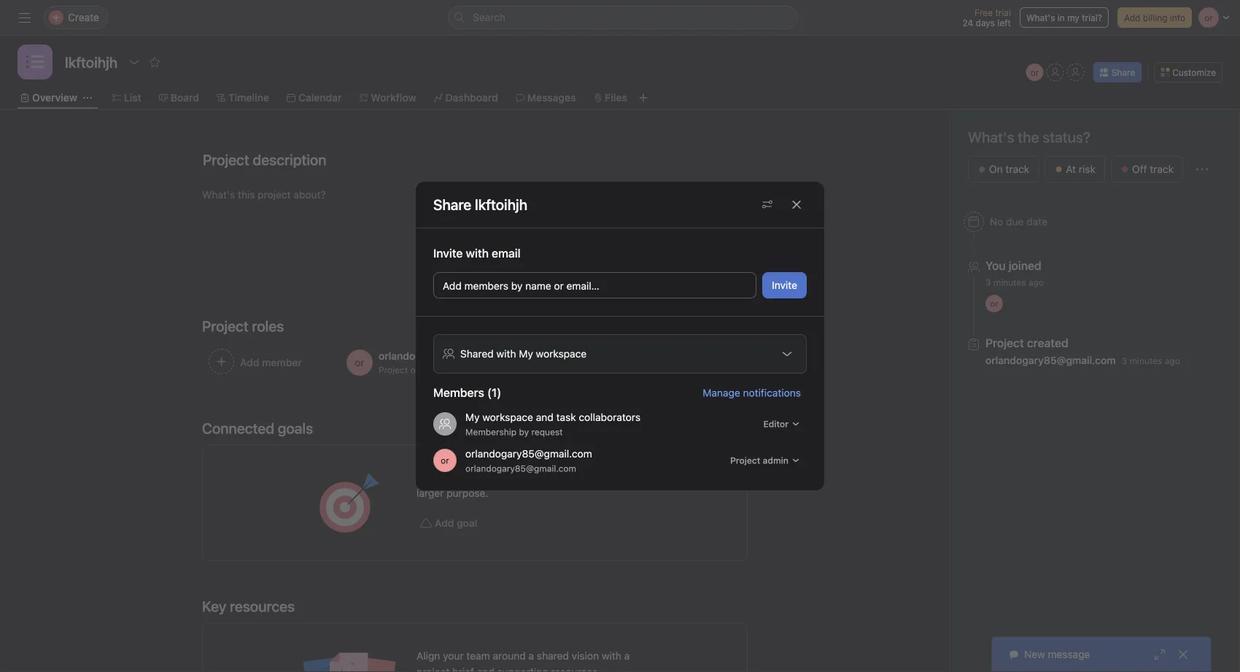 Task type: vqa. For each thing, say whether or not it's contained in the screenshot.
Insights element
no



Task type: describe. For each thing, give the bounding box(es) containing it.
connected goals
[[202, 420, 313, 437]]

members (1)
[[433, 386, 502, 400]]

project admin button
[[724, 450, 807, 471]]

vision
[[572, 650, 599, 662]]

share
[[1112, 67, 1136, 77]]

share lkftoihjh
[[433, 196, 528, 213]]

orlandogary85@gmail.com orlandogary85@gmail.com
[[466, 448, 592, 474]]

manage notifications
[[703, 387, 801, 399]]

ago for joined
[[1029, 277, 1044, 288]]

search
[[473, 11, 506, 23]]

by inside button
[[511, 280, 523, 292]]

calendar link
[[287, 90, 342, 106]]

project roles
[[202, 317, 284, 335]]

at risk
[[1066, 163, 1096, 175]]

a right create
[[504, 471, 510, 483]]

add billing info button
[[1118, 7, 1192, 28]]

add goal button
[[417, 510, 481, 536]]

dashboard link
[[434, 90, 498, 106]]

what's the status?
[[968, 128, 1091, 146]]

key resources
[[202, 598, 295, 615]]

and inside my workspace and task collaborators membership by request
[[536, 411, 554, 423]]

project admin
[[731, 455, 789, 466]]

a right this
[[635, 471, 640, 483]]

or down you joined 3 minutes ago
[[990, 298, 999, 309]]

24
[[963, 18, 974, 28]]

list link
[[112, 90, 141, 106]]

orlandogary85@gmail.com for project created
[[986, 354, 1116, 366]]

files
[[605, 92, 628, 104]]

messages
[[527, 92, 576, 104]]

add to starred image
[[149, 56, 161, 68]]

close image
[[1178, 649, 1190, 660]]

in
[[1058, 12, 1065, 23]]

workspace
[[483, 411, 533, 423]]

usersicon image
[[439, 418, 451, 430]]

connect or create a goal to link this project to a larger purpose.
[[417, 471, 640, 499]]

around
[[493, 650, 526, 662]]

joined
[[1009, 259, 1042, 273]]

editor
[[764, 419, 789, 429]]

invite for invite
[[772, 279, 798, 291]]

project inside connect or create a goal to link this project to a larger purpose.
[[587, 471, 620, 483]]

notifications
[[743, 387, 801, 399]]

board link
[[159, 90, 199, 106]]

what's in my trial? button
[[1020, 7, 1109, 28]]

search button
[[448, 6, 798, 29]]

invite with email
[[433, 246, 521, 260]]

ago for orlandogary85@gmail.com
[[1165, 356, 1181, 366]]

project privacy dialog image
[[782, 348, 793, 360]]

3 for orlandogary85@gmail.com
[[1122, 356, 1128, 366]]

3 for joined
[[986, 277, 991, 288]]

track for off track
[[1150, 163, 1174, 175]]

free trial 24 days left
[[963, 7, 1011, 28]]

you joined button
[[986, 258, 1044, 273]]

workflow link
[[359, 90, 416, 106]]

share lkftoihjh dialog
[[416, 182, 825, 490]]

my workspace and task collaborators membership by request
[[466, 411, 641, 437]]

membership
[[466, 427, 517, 437]]

on
[[990, 163, 1003, 175]]

or inside connect or create a goal to link this project to a larger purpose.
[[459, 471, 469, 483]]

off
[[1133, 163, 1148, 175]]

shared with my workspace option group
[[433, 334, 807, 374]]

dashboard
[[446, 92, 498, 104]]

you joined 3 minutes ago
[[986, 259, 1044, 288]]

trial?
[[1082, 12, 1103, 23]]

shared
[[537, 650, 569, 662]]

admin
[[763, 455, 789, 466]]

my
[[1068, 12, 1080, 23]]

on track button
[[968, 156, 1039, 182]]

align
[[417, 650, 440, 662]]

close this dialog image
[[791, 199, 803, 211]]

you
[[986, 259, 1006, 273]]

what's in my trial?
[[1027, 12, 1103, 23]]

brief
[[453, 666, 474, 672]]

at
[[1066, 163, 1077, 175]]

members
[[465, 280, 509, 292]]

files link
[[594, 90, 628, 106]]

request
[[532, 427, 563, 437]]

billing
[[1143, 12, 1168, 23]]

orlandogary85@gmail.com for orlandogary85@gmail.com
[[466, 463, 576, 474]]

risk
[[1079, 163, 1096, 175]]

or up 'connect' on the bottom of the page
[[441, 455, 449, 466]]

track for on track
[[1006, 163, 1030, 175]]

minutes for joined
[[994, 277, 1027, 288]]

add members by name or email… button
[[433, 272, 757, 298]]

this
[[567, 471, 584, 483]]

add for add goal
[[435, 517, 454, 529]]

my workspace
[[519, 348, 587, 360]]

my
[[466, 411, 480, 423]]

or inside "add members by name or email…" button
[[554, 280, 564, 292]]

messages link
[[516, 90, 576, 106]]

free
[[975, 7, 993, 18]]

with email
[[466, 246, 521, 260]]

with inside "align your team around a shared vision with a project brief and supporting resources."
[[602, 650, 622, 662]]

days
[[976, 18, 995, 28]]

link
[[548, 471, 564, 483]]

your
[[443, 650, 464, 662]]

calendar
[[298, 92, 342, 104]]

or button
[[1027, 63, 1044, 81]]

add for add members by name or email…
[[443, 280, 462, 292]]



Task type: locate. For each thing, give the bounding box(es) containing it.
invite for invite with email
[[433, 246, 463, 260]]

list
[[124, 92, 141, 104]]

invite left with email
[[433, 246, 463, 260]]

what's up on
[[968, 128, 1015, 146]]

trial
[[996, 7, 1011, 18]]

1 vertical spatial goal
[[457, 517, 478, 529]]

with inside option group
[[497, 348, 516, 360]]

orlandogary85@gmail.com inside project created orlandogary85@gmail.com 3 minutes ago
[[986, 354, 1116, 366]]

ago
[[1029, 277, 1044, 288], [1165, 356, 1181, 366]]

add members by name or email…
[[443, 280, 600, 292]]

by down workspace
[[519, 427, 529, 437]]

0 horizontal spatial what's
[[968, 128, 1015, 146]]

shared
[[461, 348, 494, 360]]

add left billing
[[1125, 12, 1141, 23]]

board
[[171, 92, 199, 104]]

ago inside project created orlandogary85@gmail.com 3 minutes ago
[[1165, 356, 1181, 366]]

orlandogary85@gmail.com
[[986, 354, 1116, 366], [466, 448, 592, 460], [466, 463, 576, 474]]

left
[[998, 18, 1011, 28]]

with right vision
[[602, 650, 622, 662]]

1 horizontal spatial invite
[[772, 279, 798, 291]]

team
[[467, 650, 490, 662]]

what's for what's the status?
[[968, 128, 1015, 146]]

minutes inside project created orlandogary85@gmail.com 3 minutes ago
[[1130, 356, 1163, 366]]

track
[[1006, 163, 1030, 175], [1150, 163, 1174, 175]]

with right shared
[[497, 348, 516, 360]]

track right off on the right
[[1150, 163, 1174, 175]]

0 vertical spatial add
[[1125, 12, 1141, 23]]

track right on
[[1006, 163, 1030, 175]]

by
[[511, 280, 523, 292], [519, 427, 529, 437]]

shared with my workspace
[[461, 348, 587, 360]]

to
[[535, 471, 545, 483], [622, 471, 632, 483]]

1 horizontal spatial and
[[536, 411, 554, 423]]

0 vertical spatial by
[[511, 280, 523, 292]]

project created
[[986, 336, 1069, 350]]

1 horizontal spatial project
[[587, 471, 620, 483]]

2 track from the left
[[1150, 163, 1174, 175]]

1 vertical spatial project
[[417, 666, 450, 672]]

or right the name
[[554, 280, 564, 292]]

a
[[504, 471, 510, 483], [635, 471, 640, 483], [529, 650, 534, 662], [624, 650, 630, 662]]

goal inside add goal button
[[457, 517, 478, 529]]

or up purpose.
[[459, 471, 469, 483]]

timeline
[[228, 92, 269, 104]]

off track
[[1133, 163, 1174, 175]]

add goal
[[435, 517, 478, 529]]

overview link
[[20, 90, 77, 106]]

0 vertical spatial with
[[497, 348, 516, 360]]

and up request
[[536, 411, 554, 423]]

0 vertical spatial ago
[[1029, 277, 1044, 288]]

minutes for orlandogary85@gmail.com
[[1130, 356, 1163, 366]]

0 horizontal spatial with
[[497, 348, 516, 360]]

add for add billing info
[[1125, 12, 1141, 23]]

0 horizontal spatial minutes
[[994, 277, 1027, 288]]

and
[[536, 411, 554, 423], [477, 666, 495, 672]]

invite up project privacy dialog icon
[[772, 279, 798, 291]]

2 vertical spatial orlandogary85@gmail.com
[[466, 463, 576, 474]]

invite
[[433, 246, 463, 260], [772, 279, 798, 291]]

1 horizontal spatial ago
[[1165, 356, 1181, 366]]

1 horizontal spatial to
[[622, 471, 632, 483]]

1 vertical spatial what's
[[968, 128, 1015, 146]]

manage notifications button
[[703, 387, 807, 399]]

None text field
[[61, 49, 121, 75]]

2 vertical spatial add
[[435, 517, 454, 529]]

goal inside connect or create a goal to link this project to a larger purpose.
[[513, 471, 533, 483]]

search list box
[[448, 6, 798, 29]]

1 to from the left
[[535, 471, 545, 483]]

add billing info
[[1125, 12, 1186, 23]]

0 horizontal spatial track
[[1006, 163, 1030, 175]]

1 track from the left
[[1006, 163, 1030, 175]]

supporting
[[497, 666, 549, 672]]

editor button
[[757, 414, 807, 434]]

on track
[[990, 163, 1030, 175]]

project created orlandogary85@gmail.com 3 minutes ago
[[986, 336, 1181, 366]]

1 vertical spatial 3
[[1122, 356, 1128, 366]]

project right this
[[587, 471, 620, 483]]

to left link
[[535, 471, 545, 483]]

0 horizontal spatial 3
[[986, 277, 991, 288]]

0 horizontal spatial to
[[535, 471, 545, 483]]

add left members
[[443, 280, 462, 292]]

and down team
[[477, 666, 495, 672]]

1 vertical spatial invite
[[772, 279, 798, 291]]

what's for what's in my trial?
[[1027, 12, 1056, 23]]

larger
[[417, 487, 444, 499]]

share button
[[1094, 62, 1142, 82]]

list image
[[26, 53, 44, 71]]

1 vertical spatial orlandogary85@gmail.com
[[466, 448, 592, 460]]

orlandogary85@gmail.com link
[[986, 354, 1116, 366]]

1 horizontal spatial goal
[[513, 471, 533, 483]]

what's
[[1027, 12, 1056, 23], [968, 128, 1015, 146]]

0 vertical spatial and
[[536, 411, 554, 423]]

what's inside button
[[1027, 12, 1056, 23]]

with
[[497, 348, 516, 360], [602, 650, 622, 662]]

0 vertical spatial goal
[[513, 471, 533, 483]]

align your team around a shared vision with a project brief and supporting resources.
[[417, 650, 630, 672]]

by inside my workspace and task collaborators membership by request
[[519, 427, 529, 437]]

ago inside you joined 3 minutes ago
[[1029, 277, 1044, 288]]

0 horizontal spatial ago
[[1029, 277, 1044, 288]]

new message
[[1025, 648, 1091, 660]]

connect
[[417, 471, 457, 483]]

0 vertical spatial minutes
[[994, 277, 1027, 288]]

task
[[556, 411, 576, 423]]

name
[[526, 280, 551, 292]]

add inside share lkftoihjh dialog
[[443, 280, 462, 292]]

goal
[[513, 471, 533, 483], [457, 517, 478, 529]]

add
[[1125, 12, 1141, 23], [443, 280, 462, 292], [435, 517, 454, 529]]

1 vertical spatial and
[[477, 666, 495, 672]]

orlandogary85@gmail.com inside orlandogary85@gmail.com orlandogary85@gmail.com
[[466, 463, 576, 474]]

create
[[472, 471, 502, 483]]

purpose.
[[447, 487, 489, 499]]

invite inside button
[[772, 279, 798, 291]]

2 to from the left
[[622, 471, 632, 483]]

a up supporting
[[529, 650, 534, 662]]

goal down purpose.
[[457, 517, 478, 529]]

resources.
[[551, 666, 601, 672]]

to right this
[[622, 471, 632, 483]]

1 horizontal spatial 3
[[1122, 356, 1128, 366]]

expand new message image
[[1155, 649, 1166, 660]]

a right vision
[[624, 650, 630, 662]]

or inside or button
[[1031, 67, 1040, 77]]

0 horizontal spatial invite
[[433, 246, 463, 260]]

by left the name
[[511, 280, 523, 292]]

0 vertical spatial orlandogary85@gmail.com
[[986, 354, 1116, 366]]

or
[[1031, 67, 1040, 77], [554, 280, 564, 292], [990, 298, 999, 309], [441, 455, 449, 466], [459, 471, 469, 483]]

1 horizontal spatial minutes
[[1130, 356, 1163, 366]]

0 vertical spatial what's
[[1027, 12, 1056, 23]]

off track button
[[1111, 156, 1184, 182]]

Project description title text field
[[193, 144, 330, 175]]

info
[[1170, 12, 1186, 23]]

0 vertical spatial 3
[[986, 277, 991, 288]]

1 vertical spatial with
[[602, 650, 622, 662]]

project
[[731, 455, 761, 466]]

1 vertical spatial minutes
[[1130, 356, 1163, 366]]

project down 'align' in the left of the page
[[417, 666, 450, 672]]

what's left "in"
[[1027, 12, 1056, 23]]

1 vertical spatial by
[[519, 427, 529, 437]]

project permissions image
[[762, 199, 774, 211]]

add down larger
[[435, 517, 454, 529]]

0 vertical spatial project
[[587, 471, 620, 483]]

project inside "align your team around a shared vision with a project brief and supporting resources."
[[417, 666, 450, 672]]

0 horizontal spatial and
[[477, 666, 495, 672]]

3
[[986, 277, 991, 288], [1122, 356, 1128, 366]]

goal left link
[[513, 471, 533, 483]]

or down what's in my trial? button
[[1031, 67, 1040, 77]]

invite button
[[763, 272, 807, 298]]

1 horizontal spatial what's
[[1027, 12, 1056, 23]]

and inside "align your team around a shared vision with a project brief and supporting resources."
[[477, 666, 495, 672]]

0 horizontal spatial goal
[[457, 517, 478, 529]]

workflow
[[371, 92, 416, 104]]

0 horizontal spatial project
[[417, 666, 450, 672]]

manage
[[703, 387, 741, 399]]

project
[[587, 471, 620, 483], [417, 666, 450, 672]]

0 vertical spatial invite
[[433, 246, 463, 260]]

1 vertical spatial ago
[[1165, 356, 1181, 366]]

1 vertical spatial add
[[443, 280, 462, 292]]

timeline link
[[217, 90, 269, 106]]

3 inside you joined 3 minutes ago
[[986, 277, 991, 288]]

3 inside project created orlandogary85@gmail.com 3 minutes ago
[[1122, 356, 1128, 366]]

email…
[[567, 280, 600, 292]]

1 horizontal spatial with
[[602, 650, 622, 662]]

collaborators
[[579, 411, 641, 423]]

minutes inside you joined 3 minutes ago
[[994, 277, 1027, 288]]

1 horizontal spatial track
[[1150, 163, 1174, 175]]



